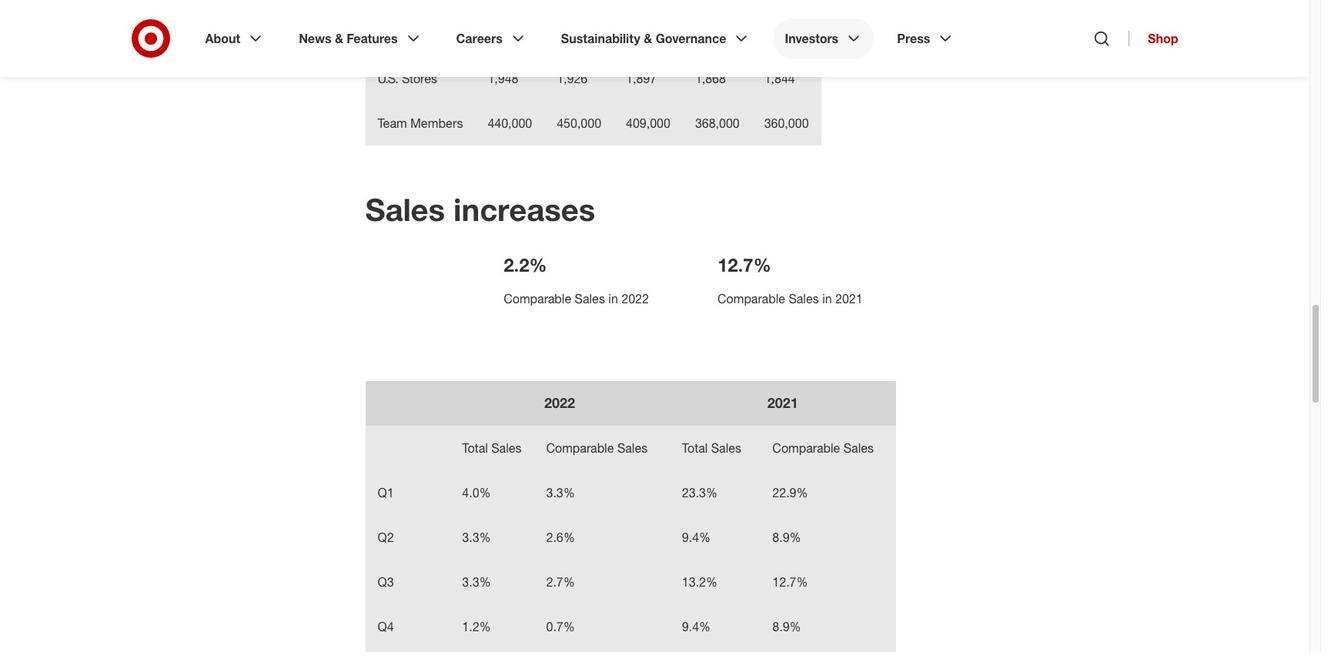 Task type: describe. For each thing, give the bounding box(es) containing it.
news
[[299, 31, 332, 46]]

1 horizontal spatial 12.7%
[[773, 575, 808, 590]]

q3
[[378, 575, 394, 590]]

409,000
[[626, 116, 671, 131]]

2021 for 1,897
[[564, 25, 595, 42]]

2 comparable sales from the left
[[773, 441, 874, 456]]

1,844
[[764, 71, 795, 87]]

1 total from the left
[[462, 441, 488, 456]]

0 vertical spatial 3.3%
[[546, 485, 575, 501]]

& for sustainability
[[644, 31, 652, 46]]

u.s. stores
[[378, 71, 437, 87]]

1 comparable sales from the left
[[546, 441, 648, 456]]

13.2%
[[682, 575, 718, 590]]

increases
[[454, 191, 595, 228]]

governance
[[656, 31, 726, 46]]

press link
[[886, 18, 966, 59]]

u.s.
[[378, 71, 399, 87]]

2022 for comparable sales
[[544, 395, 575, 412]]

2.6%
[[546, 530, 575, 546]]

comparable sales in 2021
[[718, 291, 863, 307]]

4.0%
[[462, 485, 491, 501]]

news & features
[[299, 31, 398, 46]]

news & features link
[[288, 18, 433, 59]]

about
[[205, 31, 240, 46]]

q1
[[378, 485, 394, 501]]

1 vertical spatial 2022
[[622, 291, 649, 307]]

450,000
[[557, 116, 601, 131]]

team members
[[378, 116, 463, 131]]

sustainability
[[561, 31, 640, 46]]

9.4% for 2.6%
[[682, 530, 711, 546]]

22.9%
[[773, 485, 808, 501]]

1,948
[[488, 71, 519, 87]]

press
[[897, 31, 930, 46]]

1,868
[[695, 71, 726, 87]]

q4
[[378, 619, 394, 635]]

features
[[347, 31, 398, 46]]

investors
[[785, 31, 839, 46]]



Task type: locate. For each thing, give the bounding box(es) containing it.
3.3% for 2.7%
[[462, 575, 491, 590]]

1,926
[[557, 71, 588, 87]]

1 horizontal spatial 2022
[[544, 395, 575, 412]]

0 horizontal spatial 2021
[[564, 25, 595, 42]]

2 9.4% from the top
[[682, 619, 711, 635]]

2 in from the left
[[822, 291, 832, 307]]

comparable sales in 2022
[[504, 291, 649, 307]]

12.7%
[[718, 254, 771, 277], [773, 575, 808, 590]]

1 horizontal spatial total
[[682, 441, 708, 456]]

1 horizontal spatial &
[[644, 31, 652, 46]]

&
[[335, 31, 343, 46], [644, 31, 652, 46]]

investors link
[[774, 18, 874, 59]]

total sales
[[462, 441, 522, 456], [682, 441, 742, 456]]

2021
[[564, 25, 595, 42], [835, 291, 863, 307], [767, 395, 798, 412]]

3.3%
[[546, 485, 575, 501], [462, 530, 491, 546], [462, 575, 491, 590]]

368,000
[[695, 116, 740, 131]]

0.7%
[[546, 619, 575, 635]]

q2
[[378, 530, 394, 546]]

2 horizontal spatial 2021
[[835, 291, 863, 307]]

0 vertical spatial 12.7%
[[718, 254, 771, 277]]

sustainability & governance
[[561, 31, 726, 46]]

2021 for total sales
[[767, 395, 798, 412]]

0 vertical spatial 2022
[[495, 25, 525, 42]]

& right news
[[335, 31, 343, 46]]

3.3% for 2.6%
[[462, 530, 491, 546]]

careers
[[456, 31, 503, 46]]

total sales up 4.0%
[[462, 441, 522, 456]]

2.7%
[[546, 575, 575, 590]]

total
[[462, 441, 488, 456], [682, 441, 708, 456]]

members
[[410, 116, 463, 131]]

3.3% down 4.0%
[[462, 530, 491, 546]]

0 horizontal spatial in
[[609, 291, 618, 307]]

1 total sales from the left
[[462, 441, 522, 456]]

0 horizontal spatial total sales
[[462, 441, 522, 456]]

sales increases
[[365, 191, 595, 228]]

& up 1,897
[[644, 31, 652, 46]]

2022
[[495, 25, 525, 42], [622, 291, 649, 307], [544, 395, 575, 412]]

shop link
[[1129, 31, 1179, 46]]

2020
[[633, 25, 664, 42]]

shop
[[1148, 31, 1179, 46]]

1,897
[[626, 71, 657, 87]]

0 horizontal spatial &
[[335, 31, 343, 46]]

2 vertical spatial 2022
[[544, 395, 575, 412]]

1 in from the left
[[609, 291, 618, 307]]

23.3%
[[682, 485, 718, 501]]

2022 for 1,926
[[495, 25, 525, 42]]

1 vertical spatial 9.4%
[[682, 619, 711, 635]]

sales
[[365, 191, 445, 228], [575, 291, 605, 307], [789, 291, 819, 307], [491, 441, 522, 456], [617, 441, 648, 456], [711, 441, 742, 456], [844, 441, 874, 456]]

2.2%
[[504, 254, 547, 277]]

0 vertical spatial 2021
[[564, 25, 595, 42]]

sustainability & governance link
[[550, 18, 762, 59]]

9.4%
[[682, 530, 711, 546], [682, 619, 711, 635]]

3.3% up 2.6%
[[546, 485, 575, 501]]

9.4% for 0.7%
[[682, 619, 711, 635]]

0 horizontal spatial comparable sales
[[546, 441, 648, 456]]

total up the 23.3%
[[682, 441, 708, 456]]

stores
[[402, 71, 437, 87]]

1 vertical spatial 3.3%
[[462, 530, 491, 546]]

total sales up the 23.3%
[[682, 441, 742, 456]]

2019
[[702, 25, 733, 42]]

1 vertical spatial 2021
[[835, 291, 863, 307]]

2018
[[771, 25, 802, 42]]

1 horizontal spatial total sales
[[682, 441, 742, 456]]

comparable
[[504, 291, 571, 307], [718, 291, 785, 307], [546, 441, 614, 456], [773, 441, 840, 456]]

360,000
[[764, 116, 809, 131]]

9.4% up 13.2%
[[682, 530, 711, 546]]

2 8.9% from the top
[[773, 619, 801, 635]]

2 total from the left
[[682, 441, 708, 456]]

9.4% down 13.2%
[[682, 619, 711, 635]]

440,000
[[488, 116, 532, 131]]

1.2%
[[462, 619, 491, 635]]

8.9%
[[773, 530, 801, 546], [773, 619, 801, 635]]

0 vertical spatial 8.9%
[[773, 530, 801, 546]]

in for 2.2%
[[609, 291, 618, 307]]

1 horizontal spatial in
[[822, 291, 832, 307]]

8.9% for 0.7%
[[773, 619, 801, 635]]

2 total sales from the left
[[682, 441, 742, 456]]

1 vertical spatial 8.9%
[[773, 619, 801, 635]]

in
[[609, 291, 618, 307], [822, 291, 832, 307]]

8.9% for 2.6%
[[773, 530, 801, 546]]

0 vertical spatial 9.4%
[[682, 530, 711, 546]]

0 horizontal spatial 2022
[[495, 25, 525, 42]]

0 horizontal spatial 12.7%
[[718, 254, 771, 277]]

2 vertical spatial 2021
[[767, 395, 798, 412]]

team
[[378, 116, 407, 131]]

2 vertical spatial 3.3%
[[462, 575, 491, 590]]

1 8.9% from the top
[[773, 530, 801, 546]]

comparable sales
[[546, 441, 648, 456], [773, 441, 874, 456]]

1 9.4% from the top
[[682, 530, 711, 546]]

2 horizontal spatial 2022
[[622, 291, 649, 307]]

1 horizontal spatial comparable sales
[[773, 441, 874, 456]]

about link
[[194, 18, 276, 59]]

1 vertical spatial 12.7%
[[773, 575, 808, 590]]

in for 12.7%
[[822, 291, 832, 307]]

careers link
[[446, 18, 538, 59]]

1 & from the left
[[335, 31, 343, 46]]

& for news
[[335, 31, 343, 46]]

2 & from the left
[[644, 31, 652, 46]]

3.3% up "1.2%"
[[462, 575, 491, 590]]

total up 4.0%
[[462, 441, 488, 456]]

1 horizontal spatial 2021
[[767, 395, 798, 412]]

0 horizontal spatial total
[[462, 441, 488, 456]]



Task type: vqa. For each thing, say whether or not it's contained in the screenshot.
Q3
yes



